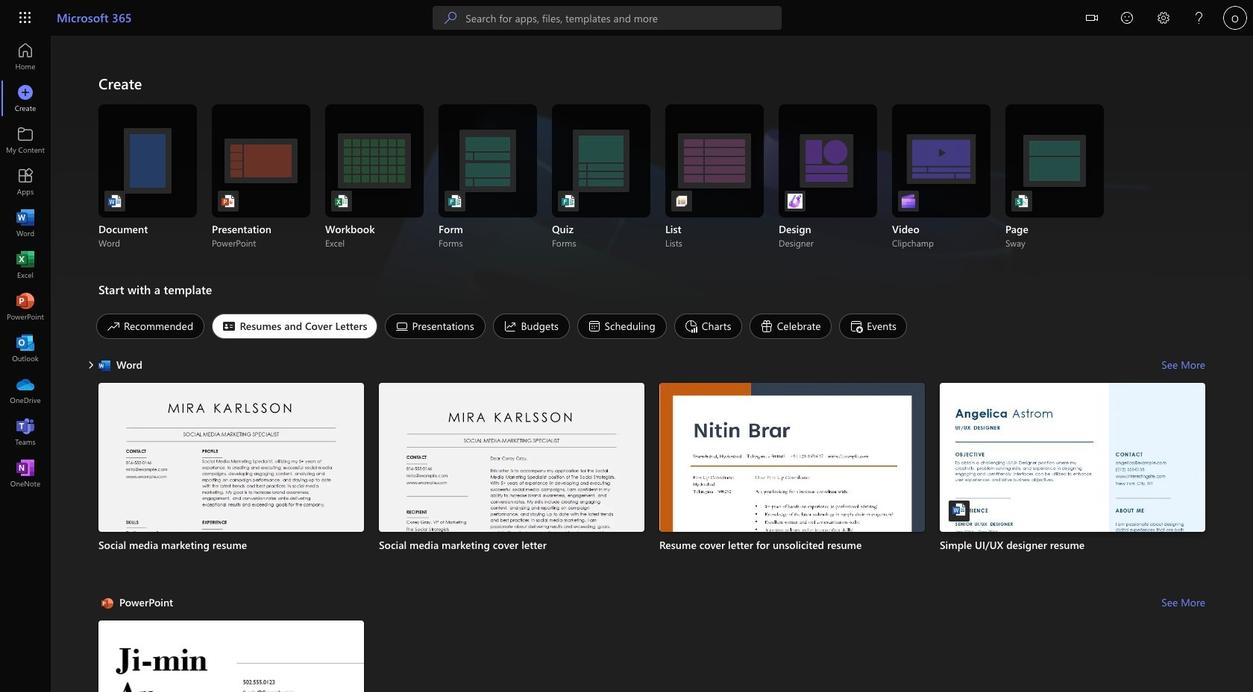 Task type: locate. For each thing, give the bounding box(es) containing it.
social media marketing resume list item
[[98, 383, 364, 693]]

application
[[0, 36, 1253, 693]]

navigation
[[0, 36, 51, 495]]

events element
[[839, 314, 907, 339]]

list
[[98, 383, 1205, 693]]

presentations element
[[385, 314, 486, 339]]

lists list image
[[674, 194, 689, 209]]

excel image
[[18, 258, 33, 273]]

resume cover letter for unsolicited resume image
[[659, 383, 925, 693]]

budgets element
[[493, 314, 570, 339]]

simple ui/ux designer resume link element
[[940, 539, 1205, 554]]

create image
[[18, 91, 33, 106]]

word document image
[[107, 194, 122, 209]]

celebrate element
[[749, 314, 832, 339]]

forms survey image
[[448, 194, 462, 209]]

5 tab from the left
[[573, 314, 670, 339]]

word image
[[18, 216, 33, 231]]

recommended element
[[96, 314, 205, 339]]

outlook image
[[18, 342, 33, 357]]

excel workbook image
[[334, 194, 349, 209]]

resume cover letter for unsolicited resume link element
[[659, 539, 925, 554]]

simple ui/ux designer resume list item
[[940, 383, 1205, 693]]

banner
[[0, 0, 1253, 39]]

tab list
[[92, 310, 1205, 343]]

tab
[[92, 314, 208, 339], [208, 314, 381, 339], [381, 314, 490, 339], [490, 314, 573, 339], [573, 314, 670, 339], [670, 314, 746, 339], [746, 314, 836, 339], [836, 314, 911, 339]]

home image
[[18, 49, 33, 64]]

resume cover letter for unsolicited resume list item
[[659, 383, 925, 693]]

None search field
[[433, 6, 782, 30]]

apps image
[[18, 175, 33, 189]]

onenote image
[[18, 467, 33, 482]]

8 tab from the left
[[836, 314, 911, 339]]

scheduling element
[[577, 314, 667, 339]]

2 tab from the left
[[208, 314, 381, 339]]

powerpoint image
[[18, 300, 33, 315]]

charts element
[[674, 314, 742, 339]]



Task type: vqa. For each thing, say whether or not it's contained in the screenshot.
2nd Tab from the right
yes



Task type: describe. For each thing, give the bounding box(es) containing it.
social media marketing resume image
[[98, 383, 364, 693]]

teams image
[[18, 425, 33, 440]]

designer design image
[[788, 194, 803, 209]]

4 tab from the left
[[490, 314, 573, 339]]

social media marketing resume link element
[[98, 539, 364, 554]]

clipchamp video image
[[901, 194, 916, 209]]

social media marketing cover letter list item
[[379, 383, 645, 693]]

social media marketing cover letter link element
[[379, 539, 645, 554]]

resumes and cover letters element
[[212, 314, 377, 339]]

account manager for orlandogary85@gmail.com image
[[1223, 6, 1247, 30]]

7 tab from the left
[[746, 314, 836, 339]]

simple ui/ux designer resume image
[[940, 383, 1205, 693]]

sway page image
[[1014, 194, 1029, 209]]

onedrive image
[[18, 383, 33, 398]]

6 tab from the left
[[670, 314, 746, 339]]

social media marketing cover letter image
[[379, 383, 645, 693]]

designer design image
[[788, 194, 803, 209]]

my content image
[[18, 133, 33, 148]]

powerpoint presentation image
[[221, 194, 236, 209]]

1 tab from the left
[[92, 314, 208, 339]]

3 tab from the left
[[381, 314, 490, 339]]

Search box. Suggestions appear as you type. search field
[[466, 6, 782, 30]]

new quiz image
[[561, 194, 576, 209]]

simple perennial resume image
[[98, 622, 364, 693]]



